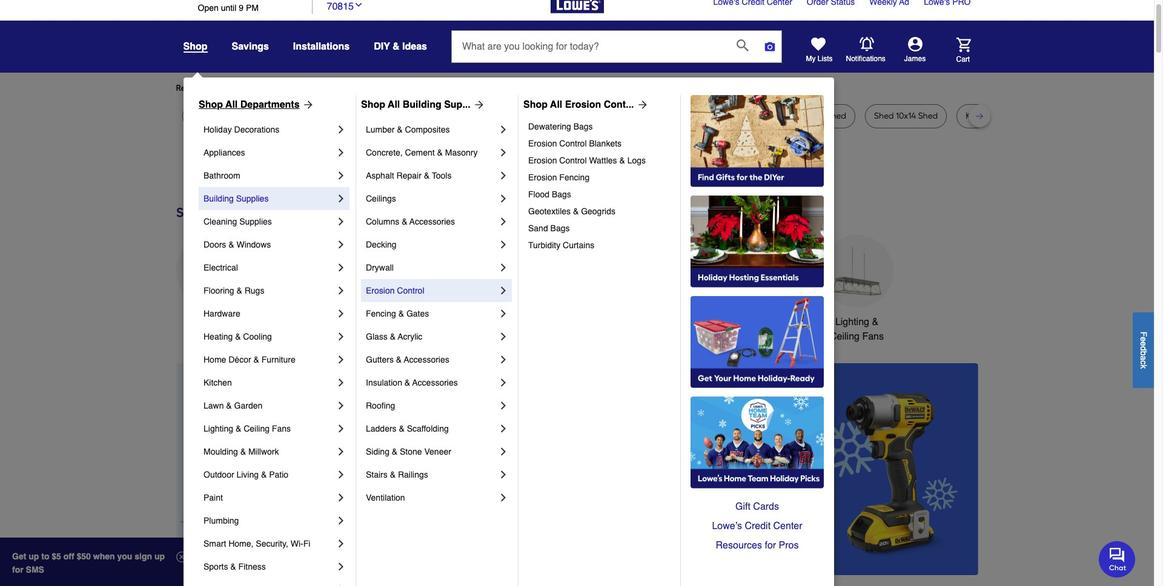 Task type: locate. For each thing, give the bounding box(es) containing it.
& for the moulding & millwork "link"
[[240, 447, 246, 457]]

lighting & ceiling fans
[[830, 317, 884, 342], [204, 424, 291, 434]]

0 vertical spatial bags
[[574, 122, 593, 132]]

1 shop from the left
[[199, 99, 223, 110]]

accessories
[[410, 217, 455, 227], [404, 355, 450, 365], [413, 378, 458, 388]]

lawn & garden
[[204, 401, 263, 411]]

0 vertical spatial decorations
[[234, 125, 280, 135]]

home décor & furniture link
[[204, 349, 335, 372]]

scroll to item #2 element
[[652, 553, 684, 560]]

2 vertical spatial control
[[397, 286, 425, 296]]

control down dewatering bags
[[560, 139, 587, 149]]

all up mower
[[226, 99, 238, 110]]

shed right storage
[[827, 111, 847, 121]]

glass
[[366, 332, 388, 342]]

kobalt
[[966, 111, 991, 121]]

0 vertical spatial supplies
[[236, 194, 269, 204]]

shed left outdoor
[[713, 111, 732, 121]]

1 vertical spatial supplies
[[240, 217, 272, 227]]

& for geotextiles & geogrids link
[[573, 207, 579, 216]]

fencing inside fencing & gates link
[[366, 309, 396, 319]]

chevron right image for gutters & accessories
[[498, 354, 510, 366]]

0 horizontal spatial up
[[29, 552, 39, 562]]

1 vertical spatial control
[[560, 156, 587, 165]]

my
[[807, 55, 816, 63]]

fitness
[[239, 563, 266, 572]]

1 vertical spatial decorations
[[371, 332, 423, 342]]

christmas
[[375, 317, 419, 328]]

lowe's credit center link
[[691, 517, 824, 536]]

sign
[[135, 552, 152, 562]]

for down get
[[12, 566, 23, 575]]

composites
[[405, 125, 450, 135]]

chevron right image for concrete, cement & masonry
[[498, 147, 510, 159]]

get your home holiday-ready. image
[[691, 296, 824, 389]]

home
[[767, 317, 793, 328], [204, 355, 226, 365]]

siding
[[366, 447, 390, 457]]

ventilation link
[[366, 487, 498, 510]]

roofing
[[366, 401, 395, 411]]

lighting & ceiling fans link
[[204, 418, 335, 441]]

accessories up insulation & accessories link
[[404, 355, 450, 365]]

hardware
[[204, 309, 240, 319]]

& for flooring & rugs "link"
[[237, 286, 242, 296]]

all up door interior
[[388, 99, 400, 110]]

chevron right image for holiday decorations
[[335, 124, 347, 136]]

chevron right image for columns & accessories
[[498, 216, 510, 228]]

chevron right image for stairs & railings
[[498, 469, 510, 481]]

repair
[[397, 171, 422, 181]]

mower
[[215, 111, 241, 121]]

arrow right image inside shop all building sup... link
[[471, 99, 485, 111]]

shed for shed 10x14 shed
[[875, 111, 894, 121]]

resources for pros link
[[691, 536, 824, 556]]

chevron right image for lumber & composites
[[498, 124, 510, 136]]

shop for shop all erosion cont...
[[524, 99, 548, 110]]

tools
[[432, 171, 452, 181]]

1 up from the left
[[29, 552, 39, 562]]

& for "doors & windows" link
[[229, 240, 234, 250]]

1 shed from the left
[[713, 111, 732, 121]]

stone
[[400, 447, 422, 457]]

up right sign
[[155, 552, 165, 562]]

erosion for erosion fencing
[[529, 173, 557, 182]]

for left pros
[[765, 541, 777, 552]]

0 horizontal spatial fans
[[272, 424, 291, 434]]

1 horizontal spatial bathroom
[[652, 317, 694, 328]]

1 vertical spatial building
[[204, 194, 234, 204]]

diy
[[374, 41, 390, 52]]

roofing link
[[366, 395, 498, 418]]

erosion for erosion control blankets
[[529, 139, 557, 149]]

& for glass & acrylic 'link'
[[390, 332, 396, 342]]

masonry
[[445, 148, 478, 158]]

drywall link
[[366, 256, 498, 279]]

& inside 'link'
[[390, 332, 396, 342]]

1 all from the left
[[226, 99, 238, 110]]

2 all from the left
[[388, 99, 400, 110]]

bags for dewatering bags
[[574, 122, 593, 132]]

geogrids
[[581, 207, 616, 216]]

decorations inside button
[[371, 332, 423, 342]]

kitchen inside kitchen faucets button
[[454, 317, 486, 328]]

lighting & ceiling fans inside "link"
[[204, 424, 291, 434]]

0 vertical spatial kitchen
[[454, 317, 486, 328]]

you
[[286, 83, 301, 93], [394, 83, 408, 93]]

lists
[[818, 55, 833, 63]]

notifications
[[847, 54, 886, 63]]

peel stick wallpaper
[[269, 111, 347, 121]]

chevron right image for sports & fitness
[[335, 561, 347, 573]]

flooring
[[204, 286, 234, 296]]

2 vertical spatial accessories
[[413, 378, 458, 388]]

chevron right image for paint
[[335, 492, 347, 504]]

1 horizontal spatial building
[[403, 99, 442, 110]]

70815 button
[[327, 0, 364, 14]]

shop up door
[[361, 99, 386, 110]]

arrow right image left board
[[634, 99, 649, 111]]

chevron right image for appliances
[[335, 147, 347, 159]]

you up arrow right icon
[[286, 83, 301, 93]]

lumber
[[366, 125, 395, 135]]

& for lighting & ceiling fans "link"
[[236, 424, 241, 434]]

lowe's home improvement cart image
[[957, 37, 971, 52]]

1 vertical spatial lighting
[[204, 424, 233, 434]]

e up the d
[[1140, 337, 1149, 342]]

ladders
[[366, 424, 397, 434]]

holiday hosting essentials. image
[[691, 196, 824, 288]]

1 you from the left
[[286, 83, 301, 93]]

kitchen for kitchen
[[204, 378, 232, 388]]

dewatering bags link
[[529, 118, 672, 135]]

holiday
[[204, 125, 232, 135]]

decorations down peel
[[234, 125, 280, 135]]

2 arrow right image from the left
[[634, 99, 649, 111]]

0 horizontal spatial you
[[286, 83, 301, 93]]

accessories inside insulation & accessories link
[[413, 378, 458, 388]]

credit
[[745, 521, 771, 532]]

2 horizontal spatial all
[[550, 99, 563, 110]]

control for blankets
[[560, 139, 587, 149]]

0 vertical spatial home
[[767, 317, 793, 328]]

kitchen up lawn
[[204, 378, 232, 388]]

stairs & railings
[[366, 470, 428, 480]]

0 vertical spatial ceiling
[[830, 332, 860, 342]]

turbidity
[[529, 241, 561, 250]]

all for erosion
[[550, 99, 563, 110]]

search image
[[737, 39, 749, 51]]

shed left the 10x14
[[875, 111, 894, 121]]

hardie
[[634, 111, 659, 121]]

1 horizontal spatial shop
[[361, 99, 386, 110]]

furniture
[[262, 355, 296, 365]]

1 horizontal spatial all
[[388, 99, 400, 110]]

gift
[[736, 502, 751, 513]]

1 horizontal spatial ceiling
[[830, 332, 860, 342]]

chevron right image for siding & stone veneer
[[498, 446, 510, 458]]

james button
[[887, 37, 945, 64]]

lawn
[[191, 111, 213, 121]]

10x14
[[896, 111, 917, 121]]

1 horizontal spatial smart
[[738, 317, 764, 328]]

shop up toilet
[[524, 99, 548, 110]]

lighting inside "link"
[[204, 424, 233, 434]]

bags down quikrete
[[574, 122, 593, 132]]

shop up lawn mower
[[199, 99, 223, 110]]

christmas decorations
[[371, 317, 423, 342]]

open
[[198, 3, 219, 13]]

1 vertical spatial fencing
[[366, 309, 396, 319]]

insulation & accessories
[[366, 378, 458, 388]]

lawn & garden link
[[204, 395, 335, 418]]

when
[[93, 552, 115, 562]]

2 shed from the left
[[827, 111, 847, 121]]

0 horizontal spatial shop
[[199, 99, 223, 110]]

shop all building sup... link
[[361, 98, 485, 112]]

erosion control
[[366, 286, 425, 296]]

1 vertical spatial smart
[[204, 539, 226, 549]]

0 vertical spatial smart
[[738, 317, 764, 328]]

4 shed from the left
[[919, 111, 938, 121]]

fans inside button
[[863, 332, 884, 342]]

bags down erosion fencing
[[552, 190, 572, 199]]

2 vertical spatial bags
[[551, 224, 570, 233]]

all for departments
[[226, 99, 238, 110]]

2 horizontal spatial shop
[[524, 99, 548, 110]]

home inside the smart home button
[[767, 317, 793, 328]]

door interior
[[375, 111, 423, 121]]

chevron right image for glass & acrylic
[[498, 331, 510, 343]]

home inside home décor & furniture link
[[204, 355, 226, 365]]

flood
[[529, 190, 550, 199]]

decorations down christmas
[[371, 332, 423, 342]]

asphalt
[[366, 171, 394, 181]]

& for heating & cooling link
[[235, 332, 241, 342]]

appliances down holiday
[[204, 148, 245, 158]]

chevron right image for roofing
[[498, 400, 510, 412]]

$5
[[52, 552, 61, 562]]

fencing up glass on the bottom of page
[[366, 309, 396, 319]]

accessories up the decking link at the top left
[[410, 217, 455, 227]]

& inside "link"
[[236, 424, 241, 434]]

1 vertical spatial kitchen
[[204, 378, 232, 388]]

f e e d b a c k button
[[1134, 313, 1155, 388]]

installations button
[[293, 36, 350, 58]]

0 horizontal spatial fencing
[[366, 309, 396, 319]]

erosion down drywall
[[366, 286, 395, 296]]

shed right the 10x14
[[919, 111, 938, 121]]

0 horizontal spatial ceiling
[[244, 424, 270, 434]]

moulding
[[204, 447, 238, 457]]

erosion up quikrete
[[565, 99, 602, 110]]

bags up "turbidity curtains"
[[551, 224, 570, 233]]

& for lawn & garden link
[[226, 401, 232, 411]]

0 vertical spatial fencing
[[560, 173, 590, 182]]

& for stairs & railings 'link'
[[390, 470, 396, 480]]

for inside more suggestions for you link
[[381, 83, 392, 93]]

lighting
[[836, 317, 870, 328], [204, 424, 233, 434]]

& for columns & accessories "link"
[[402, 217, 408, 227]]

0 horizontal spatial decorations
[[234, 125, 280, 135]]

lighting & ceiling fans inside button
[[830, 317, 884, 342]]

1 horizontal spatial you
[[394, 83, 408, 93]]

control down erosion control blankets at the top of the page
[[560, 156, 587, 165]]

chevron right image for outdoor living & patio
[[335, 469, 347, 481]]

0 horizontal spatial arrow right image
[[471, 99, 485, 111]]

appliances inside button
[[189, 317, 236, 328]]

appliances up the heating
[[189, 317, 236, 328]]

get up to $5 off $50 when you sign up for sms
[[12, 552, 165, 575]]

appliances button
[[176, 235, 249, 330]]

kitchen left faucets
[[454, 317, 486, 328]]

you up shop all building sup...
[[394, 83, 408, 93]]

chat invite button image
[[1100, 541, 1137, 578]]

sms
[[26, 566, 44, 575]]

2 you from the left
[[394, 83, 408, 93]]

arrow right image
[[471, 99, 485, 111], [634, 99, 649, 111]]

fencing inside erosion fencing link
[[560, 173, 590, 182]]

1 horizontal spatial lighting
[[836, 317, 870, 328]]

accessories inside 'gutters & accessories' "link"
[[404, 355, 450, 365]]

savings button
[[232, 36, 269, 58]]

control up gates
[[397, 286, 425, 296]]

smart inside button
[[738, 317, 764, 328]]

cart
[[957, 55, 971, 63]]

2 shop from the left
[[361, 99, 386, 110]]

1 vertical spatial accessories
[[404, 355, 450, 365]]

0 horizontal spatial home
[[204, 355, 226, 365]]

chevron right image for decking
[[498, 239, 510, 251]]

smart home, security, wi-fi
[[204, 539, 311, 549]]

kitchen inside kitchen link
[[204, 378, 232, 388]]

building up interior
[[403, 99, 442, 110]]

all up dewatering bags
[[550, 99, 563, 110]]

fencing down erosion control wattles & logs
[[560, 173, 590, 182]]

chevron down image
[[354, 0, 364, 9]]

1 vertical spatial fans
[[272, 424, 291, 434]]

chevron right image for bathroom
[[335, 170, 347, 182]]

cleaning supplies link
[[204, 210, 335, 233]]

1 horizontal spatial kitchen
[[454, 317, 486, 328]]

& for siding & stone veneer link
[[392, 447, 398, 457]]

accessories inside columns & accessories "link"
[[410, 217, 455, 227]]

erosion up erosion fencing
[[529, 156, 557, 165]]

erosion
[[565, 99, 602, 110], [529, 139, 557, 149], [529, 156, 557, 165], [529, 173, 557, 182], [366, 286, 395, 296]]

2 up from the left
[[155, 552, 165, 562]]

more suggestions for you link
[[310, 82, 418, 95]]

0 horizontal spatial smart
[[204, 539, 226, 549]]

arrow right image up masonry
[[471, 99, 485, 111]]

erosion down 'dewatering'
[[529, 139, 557, 149]]

sports & fitness link
[[204, 556, 335, 579]]

1 vertical spatial lighting & ceiling fans
[[204, 424, 291, 434]]

& for sports & fitness link
[[231, 563, 236, 572]]

cont...
[[604, 99, 634, 110]]

building up cleaning
[[204, 194, 234, 204]]

& for fencing & gates link
[[399, 309, 404, 319]]

supplies up windows
[[240, 217, 272, 227]]

1 vertical spatial bathroom
[[652, 317, 694, 328]]

fencing & gates link
[[366, 302, 498, 326]]

0 horizontal spatial kitchen
[[204, 378, 232, 388]]

erosion up flood
[[529, 173, 557, 182]]

lowe's home team holiday picks. image
[[691, 397, 824, 489]]

3 shop from the left
[[524, 99, 548, 110]]

& for insulation & accessories link
[[405, 378, 410, 388]]

1 vertical spatial home
[[204, 355, 226, 365]]

home décor & furniture
[[204, 355, 296, 365]]

0 vertical spatial control
[[560, 139, 587, 149]]

kitchen faucets button
[[453, 235, 525, 330]]

bathroom
[[204, 171, 240, 181], [652, 317, 694, 328]]

0 horizontal spatial lighting
[[204, 424, 233, 434]]

3 all from the left
[[550, 99, 563, 110]]

shed for shed outdoor storage
[[713, 111, 732, 121]]

1 horizontal spatial fans
[[863, 332, 884, 342]]

1 arrow right image from the left
[[471, 99, 485, 111]]

0 vertical spatial bathroom
[[204, 171, 240, 181]]

plumbing
[[204, 516, 239, 526]]

3 shed from the left
[[875, 111, 894, 121]]

1 horizontal spatial fencing
[[560, 173, 590, 182]]

1 vertical spatial ceiling
[[244, 424, 270, 434]]

decorations
[[234, 125, 280, 135], [371, 332, 423, 342]]

1 horizontal spatial lighting & ceiling fans
[[830, 317, 884, 342]]

accessories up roofing link on the left bottom of page
[[413, 378, 458, 388]]

1 horizontal spatial home
[[767, 317, 793, 328]]

gutters
[[366, 355, 394, 365]]

& for diy & ideas button
[[393, 41, 400, 52]]

up left to
[[29, 552, 39, 562]]

bathroom inside button
[[652, 317, 694, 328]]

1 horizontal spatial decorations
[[371, 332, 423, 342]]

1 vertical spatial appliances
[[189, 317, 236, 328]]

chevron right image
[[335, 124, 347, 136], [498, 124, 510, 136], [335, 147, 347, 159], [498, 170, 510, 182], [335, 216, 347, 228], [335, 239, 347, 251], [335, 262, 347, 274], [498, 285, 510, 297], [335, 308, 347, 320], [498, 331, 510, 343], [498, 377, 510, 389], [335, 400, 347, 412], [498, 469, 510, 481], [335, 492, 347, 504], [498, 492, 510, 504], [335, 538, 347, 550], [335, 561, 347, 573]]

0 horizontal spatial lighting & ceiling fans
[[204, 424, 291, 434]]

0 vertical spatial accessories
[[410, 217, 455, 227]]

lowe's home improvement lists image
[[811, 37, 826, 52]]

1 horizontal spatial arrow right image
[[634, 99, 649, 111]]

1 e from the top
[[1140, 337, 1149, 342]]

heating & cooling link
[[204, 326, 335, 349]]

0 vertical spatial lighting
[[836, 317, 870, 328]]

e up b
[[1140, 342, 1149, 346]]

for up door
[[381, 83, 392, 93]]

columns & accessories
[[366, 217, 455, 227]]

chevron right image for flooring & rugs
[[335, 285, 347, 297]]

0 vertical spatial fans
[[863, 332, 884, 342]]

arrow left image
[[402, 470, 414, 482]]

0 vertical spatial lighting & ceiling fans
[[830, 317, 884, 342]]

recommended searches for you heading
[[176, 82, 979, 95]]

door
[[375, 111, 394, 121]]

None search field
[[452, 30, 783, 74]]

& for lumber & composites link
[[397, 125, 403, 135]]

fans inside "link"
[[272, 424, 291, 434]]

1 vertical spatial bags
[[552, 190, 572, 199]]

1 horizontal spatial up
[[155, 552, 165, 562]]

paint
[[204, 493, 223, 503]]

0 horizontal spatial all
[[226, 99, 238, 110]]

arrow right image inside shop all erosion cont... link
[[634, 99, 649, 111]]

gutters & accessories link
[[366, 349, 498, 372]]

& inside 'link'
[[390, 470, 396, 480]]

smart for smart home
[[738, 317, 764, 328]]

supplies up cleaning supplies
[[236, 194, 269, 204]]

fencing
[[560, 173, 590, 182], [366, 309, 396, 319]]

chevron right image
[[498, 147, 510, 159], [335, 170, 347, 182], [335, 193, 347, 205], [498, 193, 510, 205], [498, 216, 510, 228], [498, 239, 510, 251], [498, 262, 510, 274], [335, 285, 347, 297], [498, 308, 510, 320], [335, 331, 347, 343], [335, 354, 347, 366], [498, 354, 510, 366], [335, 377, 347, 389], [498, 400, 510, 412], [335, 423, 347, 435], [498, 423, 510, 435], [335, 446, 347, 458], [498, 446, 510, 458], [335, 469, 347, 481], [335, 515, 347, 527], [335, 584, 347, 587]]



Task type: describe. For each thing, give the bounding box(es) containing it.
ceiling inside "link"
[[244, 424, 270, 434]]

supplies for building supplies
[[236, 194, 269, 204]]

flood bags
[[529, 190, 572, 199]]

arrow right image
[[300, 99, 314, 111]]

lighting & ceiling fans button
[[821, 235, 894, 344]]

shop
[[183, 41, 208, 52]]

decorations for christmas
[[371, 332, 423, 342]]

heating
[[204, 332, 233, 342]]

wallpaper
[[307, 111, 347, 121]]

bathroom link
[[204, 164, 335, 187]]

searches
[[236, 83, 272, 93]]

recommended
[[176, 83, 234, 93]]

turbidity curtains
[[529, 241, 595, 250]]

9
[[239, 3, 244, 13]]

all for building
[[388, 99, 400, 110]]

railings
[[398, 470, 428, 480]]

curtains
[[563, 241, 595, 250]]

kitchen link
[[204, 372, 335, 395]]

ideas
[[403, 41, 427, 52]]

shop all building sup...
[[361, 99, 471, 110]]

fencing & gates
[[366, 309, 429, 319]]

accessories for insulation & accessories
[[413, 378, 458, 388]]

board
[[661, 111, 685, 121]]

2 e from the top
[[1140, 342, 1149, 346]]

smart for smart home, security, wi-fi
[[204, 539, 226, 549]]

chevron right image for kitchen
[[335, 377, 347, 389]]

veneer
[[425, 447, 452, 457]]

accessories for gutters & accessories
[[404, 355, 450, 365]]

more suggestions for you
[[310, 83, 408, 93]]

for up departments
[[274, 83, 285, 93]]

decorations for holiday
[[234, 125, 280, 135]]

chevron right image for electrical
[[335, 262, 347, 274]]

insulation & accessories link
[[366, 372, 498, 395]]

appliances link
[[204, 141, 335, 164]]

chevron right image for smart home, security, wi-fi
[[335, 538, 347, 550]]

acrylic
[[398, 332, 423, 342]]

find gifts for the diyer. image
[[691, 95, 824, 187]]

arrow right image for shop all building sup...
[[471, 99, 485, 111]]

resources for pros
[[716, 541, 799, 552]]

chevron right image for erosion control
[[498, 285, 510, 297]]

interior
[[396, 111, 423, 121]]

for inside resources for pros link
[[765, 541, 777, 552]]

erosion control blankets
[[529, 139, 622, 149]]

bathroom button
[[637, 235, 710, 330]]

chevron right image for home décor & furniture
[[335, 354, 347, 366]]

Search Query text field
[[452, 31, 727, 62]]

doors & windows
[[204, 240, 271, 250]]

chevron right image for insulation & accessories
[[498, 377, 510, 389]]

dewatering bags
[[529, 122, 593, 132]]

wi-
[[291, 539, 303, 549]]

chevron right image for hardware
[[335, 308, 347, 320]]

kitchen for kitchen faucets
[[454, 317, 486, 328]]

you for more suggestions for you
[[394, 83, 408, 93]]

chevron right image for lighting & ceiling fans
[[335, 423, 347, 435]]

ventilation
[[366, 493, 405, 503]]

arrow right image for shop all erosion cont...
[[634, 99, 649, 111]]

25 days of deals. don't miss deals every day. same-day delivery on in-stock orders placed by 2 p m. image
[[176, 364, 372, 576]]

control for wattles
[[560, 156, 587, 165]]

concrete, cement & masonry link
[[366, 141, 498, 164]]

chevron right image for drywall
[[498, 262, 510, 274]]

lowe's home improvement notification center image
[[860, 37, 874, 51]]

smart home, security, wi-fi link
[[204, 533, 335, 556]]

logs
[[628, 156, 646, 165]]

pros
[[779, 541, 799, 552]]

you
[[117, 552, 132, 562]]

bags for sand bags
[[551, 224, 570, 233]]

up to 50 percent off select tools and accessories. image
[[391, 364, 979, 576]]

lowe's wishes you and your family a happy hanukkah. image
[[176, 160, 979, 190]]

paint link
[[204, 487, 335, 510]]

refrigerator
[[451, 111, 497, 121]]

ceiling inside lighting & ceiling fans
[[830, 332, 860, 342]]

scaffolding
[[407, 424, 449, 434]]

chevron right image for lawn & garden
[[335, 400, 347, 412]]

diy & ideas button
[[374, 36, 427, 58]]

outdoor living & patio
[[204, 470, 289, 480]]

suggestions
[[332, 83, 380, 93]]

asphalt repair & tools link
[[366, 164, 498, 187]]

chevron right image for doors & windows
[[335, 239, 347, 251]]

heating & cooling
[[204, 332, 272, 342]]

chevron right image for heating & cooling
[[335, 331, 347, 343]]

erosion fencing link
[[529, 169, 672, 186]]

gift cards
[[736, 502, 780, 513]]

erosion for erosion control wattles & logs
[[529, 156, 557, 165]]

cement
[[405, 148, 435, 158]]

smart home
[[738, 317, 793, 328]]

you for recommended searches for you
[[286, 83, 301, 93]]

decking link
[[366, 233, 498, 256]]

windows
[[237, 240, 271, 250]]

outdoor living & patio link
[[204, 464, 335, 487]]

0 vertical spatial appliances
[[204, 148, 245, 158]]

moulding & millwork link
[[204, 441, 335, 464]]

& for 'gutters & accessories' "link"
[[396, 355, 402, 365]]

décor
[[229, 355, 251, 365]]

outdoor
[[734, 111, 767, 121]]

doors
[[204, 240, 226, 250]]

building supplies link
[[204, 187, 335, 210]]

chevron right image for ceilings
[[498, 193, 510, 205]]

living
[[237, 470, 259, 480]]

toilet
[[525, 111, 545, 121]]

doors & windows link
[[204, 233, 335, 256]]

accessories for columns & accessories
[[410, 217, 455, 227]]

0 horizontal spatial bathroom
[[204, 171, 240, 181]]

lawn
[[204, 401, 224, 411]]

b
[[1140, 351, 1149, 356]]

ceilings link
[[366, 187, 498, 210]]

lowe's
[[713, 521, 743, 532]]

camera image
[[764, 41, 776, 53]]

chevron right image for cleaning supplies
[[335, 216, 347, 228]]

shop for shop all building sup...
[[361, 99, 386, 110]]

0 vertical spatial building
[[403, 99, 442, 110]]

storage
[[769, 111, 799, 121]]

shed outdoor storage
[[713, 111, 799, 121]]

chevron right image for fencing & gates
[[498, 308, 510, 320]]

shop 25 days of deals by category image
[[176, 202, 979, 223]]

for inside get up to $5 off $50 when you sign up for sms
[[12, 566, 23, 575]]

chevron right image for building supplies
[[335, 193, 347, 205]]

shed for shed
[[827, 111, 847, 121]]

lowe's home improvement logo image
[[551, 0, 604, 28]]

resources
[[716, 541, 763, 552]]

& for ladders & scaffolding link
[[399, 424, 405, 434]]

shop all erosion cont...
[[524, 99, 634, 110]]

lighting inside button
[[836, 317, 870, 328]]

center
[[774, 521, 803, 532]]

flood bags link
[[529, 186, 672, 203]]

0 horizontal spatial building
[[204, 194, 234, 204]]

chevron right image for ladders & scaffolding
[[498, 423, 510, 435]]

chevron right image for moulding & millwork
[[335, 446, 347, 458]]

patio
[[269, 470, 289, 480]]

concrete, cement & masonry
[[366, 148, 478, 158]]

chevron right image for ventilation
[[498, 492, 510, 504]]

glass & acrylic
[[366, 332, 423, 342]]

plumbing link
[[204, 510, 335, 533]]

chevron right image for asphalt repair & tools
[[498, 170, 510, 182]]

erosion for erosion control
[[366, 286, 395, 296]]

sand bags
[[529, 224, 570, 233]]

bags for flood bags
[[552, 190, 572, 199]]

supplies for cleaning supplies
[[240, 217, 272, 227]]

chevron right image for plumbing
[[335, 515, 347, 527]]

erosion fencing
[[529, 173, 590, 182]]

millwork
[[248, 447, 279, 457]]

fi
[[303, 539, 311, 549]]

electrical
[[204, 263, 238, 273]]

stairs & railings link
[[366, 464, 498, 487]]

faucets
[[489, 317, 524, 328]]

shop for shop all departments
[[199, 99, 223, 110]]

erosion control link
[[366, 279, 498, 302]]



Task type: vqa. For each thing, say whether or not it's contained in the screenshot.
second drill from right
no



